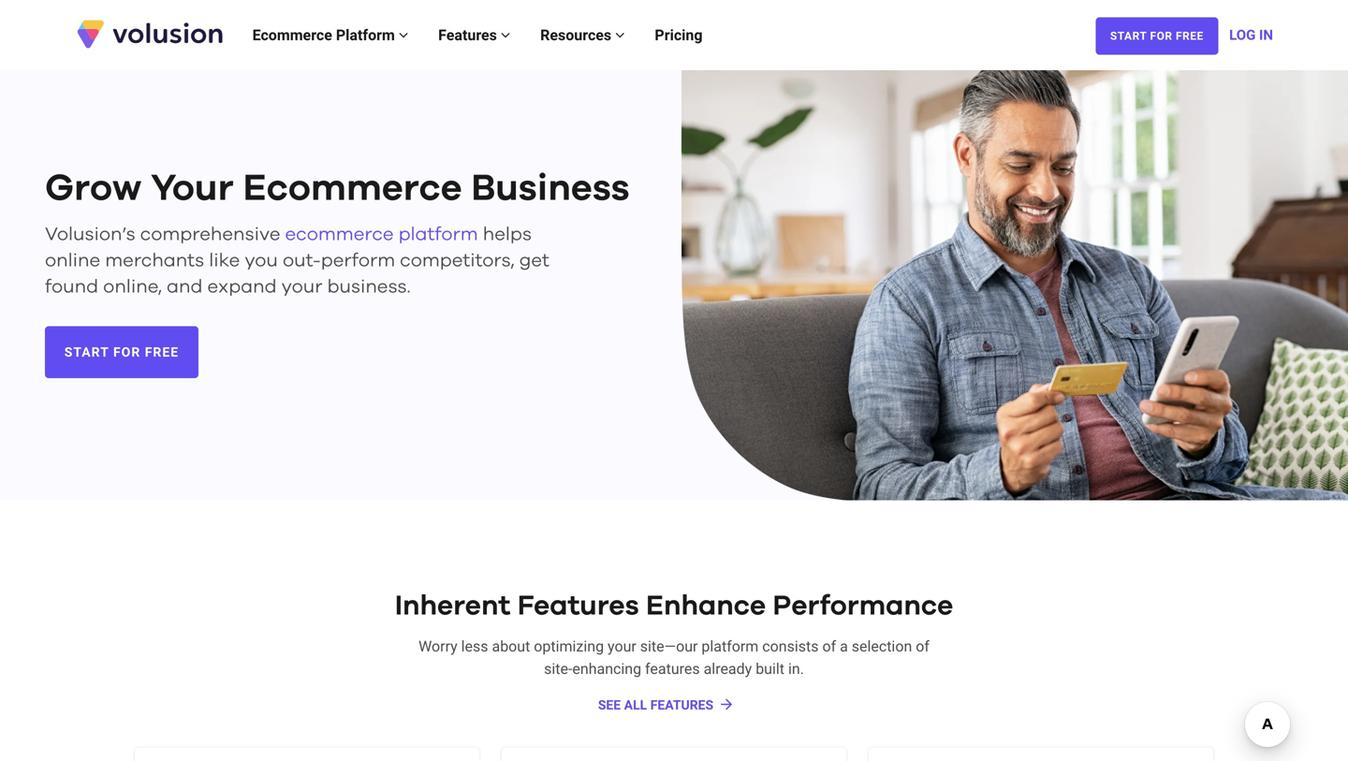 Task type: vqa. For each thing, say whether or not it's contained in the screenshot.
the Site related to Product
no



Task type: describe. For each thing, give the bounding box(es) containing it.
grow your ecommerce business
[[45, 170, 630, 207]]

consists
[[762, 637, 819, 655]]

ecommerce
[[252, 26, 332, 44]]

perform
[[321, 251, 395, 270]]

start
[[1110, 30, 1147, 43]]

business.
[[327, 278, 411, 296]]

pricing link
[[640, 7, 718, 63]]

worry
[[419, 637, 458, 655]]

selection
[[852, 637, 912, 655]]

0 horizontal spatial platform
[[398, 225, 478, 244]]

merchants
[[105, 251, 204, 270]]

worry less about optimizing your site—our platform consists of a selection of site-enhancing features already built in.
[[419, 637, 930, 678]]

start for free link
[[45, 326, 198, 378]]

log
[[1229, 27, 1256, 43]]

business check image
[[682, 46, 1348, 504]]

pricing
[[655, 26, 703, 44]]

arrow_forward
[[718, 696, 735, 713]]

start for free
[[64, 344, 179, 360]]

start for free
[[1110, 30, 1204, 43]]

in.
[[788, 660, 804, 678]]

angle down image for ecommerce platform
[[399, 28, 408, 43]]

ecommerce
[[285, 225, 394, 244]]

your inside helps online merchants like you out-perform competitors, get found online, and expand your business.
[[281, 278, 323, 296]]

angle down image for features
[[501, 28, 510, 43]]

1 of from the left
[[822, 637, 836, 655]]

performance
[[773, 592, 953, 620]]

expand
[[207, 278, 277, 296]]

platform
[[336, 26, 395, 44]]

your
[[151, 170, 234, 207]]

resources link
[[525, 7, 640, 63]]

optimizing
[[534, 637, 604, 655]]

ecommerce platform link
[[285, 225, 478, 244]]

start
[[64, 344, 109, 360]]

helps online merchants like you out-perform competitors, get found online, and expand your business.
[[45, 225, 549, 296]]

online
[[45, 251, 100, 270]]

features inside features 'link'
[[438, 26, 501, 44]]

out-
[[283, 251, 321, 270]]

your inside worry less about optimizing your site—our platform consists of a selection of site-enhancing features already built in.
[[608, 637, 636, 655]]

grow
[[45, 170, 142, 207]]

features
[[650, 697, 714, 713]]

log in link
[[1229, 7, 1273, 63]]

resources
[[540, 26, 615, 44]]



Task type: locate. For each thing, give the bounding box(es) containing it.
your
[[281, 278, 323, 296], [608, 637, 636, 655]]

for
[[113, 344, 141, 360]]

features link
[[423, 7, 525, 63]]

2 horizontal spatial angle down image
[[615, 28, 625, 43]]

features
[[438, 26, 501, 44], [517, 592, 639, 620]]

inherent
[[395, 592, 511, 620]]

2 of from the left
[[916, 637, 930, 655]]

0 horizontal spatial of
[[822, 637, 836, 655]]

1 horizontal spatial your
[[608, 637, 636, 655]]

platform up already
[[702, 637, 759, 655]]

1 vertical spatial features
[[517, 592, 639, 620]]

volusion's
[[45, 225, 135, 244]]

angle down image inside ecommerce platform link
[[399, 28, 408, 43]]

ecommerce business
[[243, 170, 630, 207]]

volusion logo image
[[75, 18, 225, 50]]

comprehensive
[[140, 225, 280, 244]]

enhance
[[646, 592, 766, 620]]

1 horizontal spatial platform
[[702, 637, 759, 655]]

2 angle down image from the left
[[501, 28, 510, 43]]

of left a
[[822, 637, 836, 655]]

features
[[645, 660, 700, 678]]

platform inside worry less about optimizing your site—our platform consists of a selection of site-enhancing features already built in.
[[702, 637, 759, 655]]

your down out-
[[281, 278, 323, 296]]

0 vertical spatial features
[[438, 26, 501, 44]]

1 horizontal spatial of
[[916, 637, 930, 655]]

free
[[145, 344, 179, 360]]

competitors,
[[400, 251, 515, 270]]

inherent features enhance performance
[[395, 592, 953, 620]]

enhancing
[[572, 660, 641, 678]]

and
[[167, 278, 203, 296]]

a
[[840, 637, 848, 655]]

angle down image for resources
[[615, 28, 625, 43]]

your up enhancing
[[608, 637, 636, 655]]

about
[[492, 637, 530, 655]]

0 vertical spatial your
[[281, 278, 323, 296]]

1 horizontal spatial angle down image
[[501, 28, 510, 43]]

free
[[1176, 30, 1204, 43]]

1 horizontal spatial features
[[517, 592, 639, 620]]

found
[[45, 278, 98, 296]]

angle down image right platform
[[399, 28, 408, 43]]

0 horizontal spatial angle down image
[[399, 28, 408, 43]]

1 angle down image from the left
[[399, 28, 408, 43]]

all
[[624, 697, 647, 713]]

helps
[[483, 225, 532, 244]]

platform
[[398, 225, 478, 244], [702, 637, 759, 655]]

in
[[1259, 27, 1273, 43]]

angle down image left the pricing
[[615, 28, 625, 43]]

log in
[[1229, 27, 1273, 43]]

less
[[461, 637, 488, 655]]

1 vertical spatial your
[[608, 637, 636, 655]]

built
[[756, 660, 785, 678]]

1 vertical spatial platform
[[702, 637, 759, 655]]

get
[[519, 251, 549, 270]]

platform up competitors,
[[398, 225, 478, 244]]

see
[[598, 697, 621, 713]]

start for free link
[[1096, 17, 1218, 55]]

you
[[245, 251, 278, 270]]

0 horizontal spatial your
[[281, 278, 323, 296]]

site—our
[[640, 637, 698, 655]]

0 vertical spatial platform
[[398, 225, 478, 244]]

ecommerce platform link
[[237, 7, 423, 63]]

angle down image inside features 'link'
[[501, 28, 510, 43]]

angle down image
[[399, 28, 408, 43], [501, 28, 510, 43], [615, 28, 625, 43]]

ecommerce platform
[[252, 26, 399, 44]]

3 angle down image from the left
[[615, 28, 625, 43]]

like
[[209, 251, 240, 270]]

see all features arrow_forward
[[598, 696, 735, 713]]

site-
[[544, 660, 572, 678]]

online,
[[103, 278, 162, 296]]

of right the 'selection'
[[916, 637, 930, 655]]

for
[[1150, 30, 1173, 43]]

0 horizontal spatial features
[[438, 26, 501, 44]]

angle down image left resources
[[501, 28, 510, 43]]

angle down image inside 'resources' "link"
[[615, 28, 625, 43]]

volusion's comprehensive ecommerce platform
[[45, 225, 478, 244]]

of
[[822, 637, 836, 655], [916, 637, 930, 655]]

already
[[704, 660, 752, 678]]



